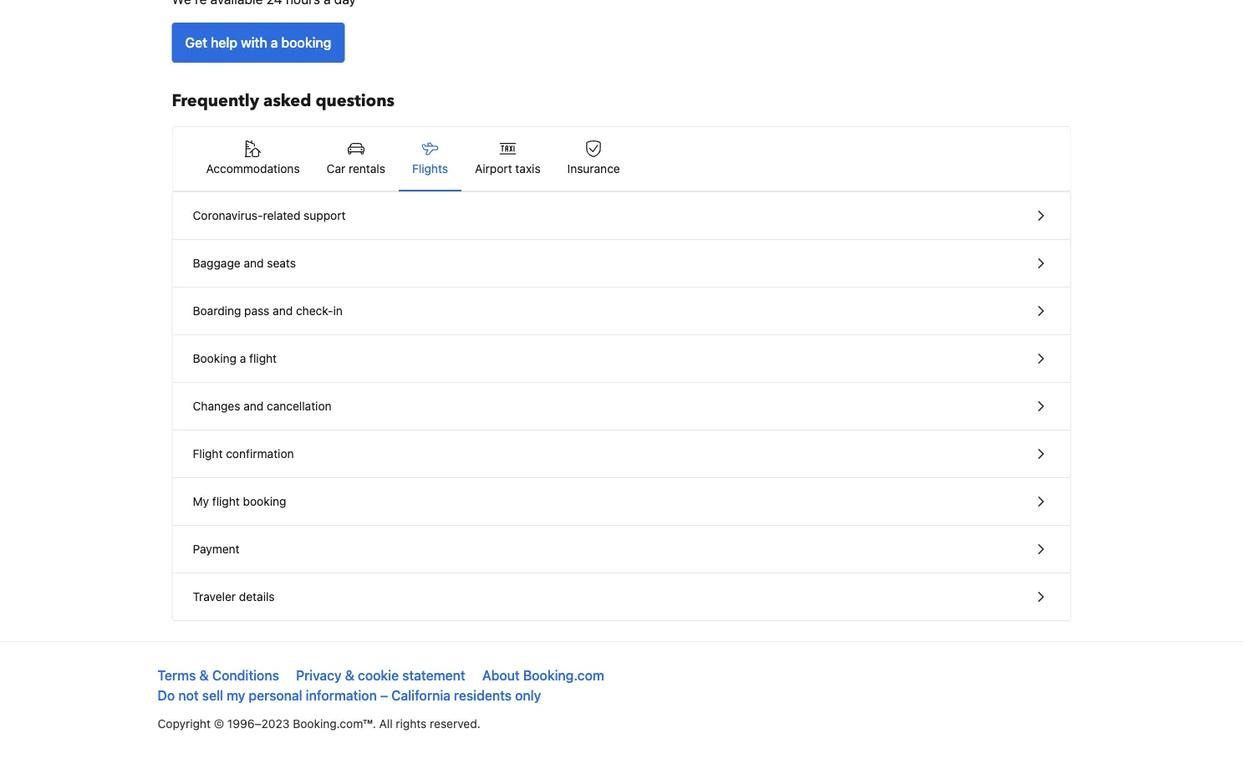 Task type: describe. For each thing, give the bounding box(es) containing it.
only
[[515, 688, 542, 704]]

privacy & cookie statement
[[296, 668, 466, 684]]

& for terms
[[200, 668, 209, 684]]

and for seats
[[244, 256, 264, 270]]

get
[[185, 35, 207, 51]]

a inside booking a flight button
[[240, 352, 246, 366]]

all
[[379, 717, 393, 731]]

help
[[211, 35, 238, 51]]

privacy & cookie statement link
[[296, 668, 466, 684]]

changes and cancellation button
[[173, 383, 1071, 431]]

coronavirus-
[[193, 209, 263, 223]]

california
[[392, 688, 451, 704]]

copyright © 1996–2023 booking.com™. all rights reserved.
[[158, 717, 481, 731]]

support
[[304, 209, 346, 223]]

personal
[[249, 688, 303, 704]]

seats
[[267, 256, 296, 270]]

boarding
[[193, 304, 241, 318]]

flights button
[[399, 127, 462, 191]]

coronavirus-related support button
[[173, 192, 1071, 240]]

boarding pass and check-in button
[[173, 288, 1071, 335]]

flight inside button
[[249, 352, 277, 366]]

my flight booking
[[193, 495, 287, 509]]

do
[[158, 688, 175, 704]]

terms & conditions
[[158, 668, 279, 684]]

1996–2023
[[227, 717, 290, 731]]

boarding pass and check-in
[[193, 304, 343, 318]]

privacy
[[296, 668, 342, 684]]

terms & conditions link
[[158, 668, 279, 684]]

changes and cancellation
[[193, 399, 332, 413]]

in
[[333, 304, 343, 318]]

cancellation
[[267, 399, 332, 413]]

frequently asked questions
[[172, 90, 395, 113]]

1 vertical spatial and
[[273, 304, 293, 318]]

details
[[239, 590, 275, 604]]

a inside get help with a booking button
[[271, 35, 278, 51]]

asked
[[264, 90, 312, 113]]

and for cancellation
[[244, 399, 264, 413]]

booking inside 'button'
[[243, 495, 287, 509]]

residents
[[454, 688, 512, 704]]

terms
[[158, 668, 196, 684]]

©
[[214, 717, 224, 731]]

booking a flight button
[[173, 335, 1071, 383]]

insurance
[[568, 162, 621, 176]]

about booking.com do not sell my personal information – california residents only
[[158, 668, 605, 704]]

car rentals
[[327, 162, 386, 176]]

do not sell my personal information – california residents only link
[[158, 688, 542, 704]]

sell
[[202, 688, 223, 704]]

about booking.com link
[[483, 668, 605, 684]]

about
[[483, 668, 520, 684]]

booking.com
[[523, 668, 605, 684]]

flights
[[412, 162, 448, 176]]

car rentals button
[[313, 127, 399, 191]]

statement
[[402, 668, 466, 684]]

booking
[[193, 352, 237, 366]]

get help with a booking button
[[172, 23, 345, 63]]



Task type: locate. For each thing, give the bounding box(es) containing it.
booking down confirmation
[[243, 495, 287, 509]]

1 vertical spatial a
[[240, 352, 246, 366]]

baggage and seats button
[[173, 240, 1071, 288]]

frequently
[[172, 90, 259, 113]]

payment button
[[173, 526, 1071, 574]]

related
[[263, 209, 301, 223]]

0 horizontal spatial flight
[[212, 495, 240, 509]]

booking.com™.
[[293, 717, 376, 731]]

a
[[271, 35, 278, 51], [240, 352, 246, 366]]

my
[[227, 688, 245, 704]]

my
[[193, 495, 209, 509]]

reserved.
[[430, 717, 481, 731]]

and right pass
[[273, 304, 293, 318]]

booking
[[281, 35, 332, 51], [243, 495, 287, 509]]

traveler details button
[[173, 574, 1071, 621]]

baggage and seats
[[193, 256, 296, 270]]

1 horizontal spatial flight
[[249, 352, 277, 366]]

changes
[[193, 399, 240, 413]]

coronavirus-related support
[[193, 209, 346, 223]]

1 vertical spatial flight
[[212, 495, 240, 509]]

my flight booking button
[[173, 479, 1071, 526]]

taxis
[[516, 162, 541, 176]]

–
[[381, 688, 388, 704]]

& up do not sell my personal information – california residents only link
[[345, 668, 355, 684]]

flight right my
[[212, 495, 240, 509]]

get help with a booking
[[185, 35, 332, 51]]

booking inside button
[[281, 35, 332, 51]]

0 vertical spatial a
[[271, 35, 278, 51]]

rights
[[396, 717, 427, 731]]

cookie
[[358, 668, 399, 684]]

1 & from the left
[[200, 668, 209, 684]]

conditions
[[212, 668, 279, 684]]

insurance button
[[554, 127, 634, 191]]

tab list
[[173, 127, 1071, 192]]

0 vertical spatial flight
[[249, 352, 277, 366]]

a right with
[[271, 35, 278, 51]]

2 & from the left
[[345, 668, 355, 684]]

car
[[327, 162, 346, 176]]

payment
[[193, 543, 240, 556]]

traveler
[[193, 590, 236, 604]]

copyright
[[158, 717, 211, 731]]

flight confirmation button
[[173, 431, 1071, 479]]

0 horizontal spatial a
[[240, 352, 246, 366]]

accommodations
[[206, 162, 300, 176]]

flight
[[193, 447, 223, 461]]

0 vertical spatial and
[[244, 256, 264, 270]]

2 vertical spatial and
[[244, 399, 264, 413]]

airport taxis button
[[462, 127, 554, 191]]

tab list containing accommodations
[[173, 127, 1071, 192]]

with
[[241, 35, 267, 51]]

confirmation
[[226, 447, 294, 461]]

accommodations button
[[193, 127, 313, 191]]

airport
[[475, 162, 513, 176]]

0 horizontal spatial &
[[200, 668, 209, 684]]

flight up changes and cancellation
[[249, 352, 277, 366]]

and left the seats
[[244, 256, 264, 270]]

& for privacy
[[345, 668, 355, 684]]

not
[[178, 688, 199, 704]]

1 vertical spatial booking
[[243, 495, 287, 509]]

information
[[306, 688, 377, 704]]

rentals
[[349, 162, 386, 176]]

and right changes
[[244, 399, 264, 413]]

booking right with
[[281, 35, 332, 51]]

questions
[[316, 90, 395, 113]]

pass
[[244, 304, 270, 318]]

1 horizontal spatial a
[[271, 35, 278, 51]]

a right the booking
[[240, 352, 246, 366]]

airport taxis
[[475, 162, 541, 176]]

flight inside 'button'
[[212, 495, 240, 509]]

and inside button
[[244, 399, 264, 413]]

and
[[244, 256, 264, 270], [273, 304, 293, 318], [244, 399, 264, 413]]

booking a flight
[[193, 352, 277, 366]]

traveler details
[[193, 590, 275, 604]]

1 horizontal spatial &
[[345, 668, 355, 684]]

& up 'sell'
[[200, 668, 209, 684]]

baggage
[[193, 256, 241, 270]]

check-
[[296, 304, 333, 318]]

flight confirmation
[[193, 447, 294, 461]]

flight
[[249, 352, 277, 366], [212, 495, 240, 509]]

&
[[200, 668, 209, 684], [345, 668, 355, 684]]

0 vertical spatial booking
[[281, 35, 332, 51]]



Task type: vqa. For each thing, say whether or not it's contained in the screenshot.
Hours at top
no



